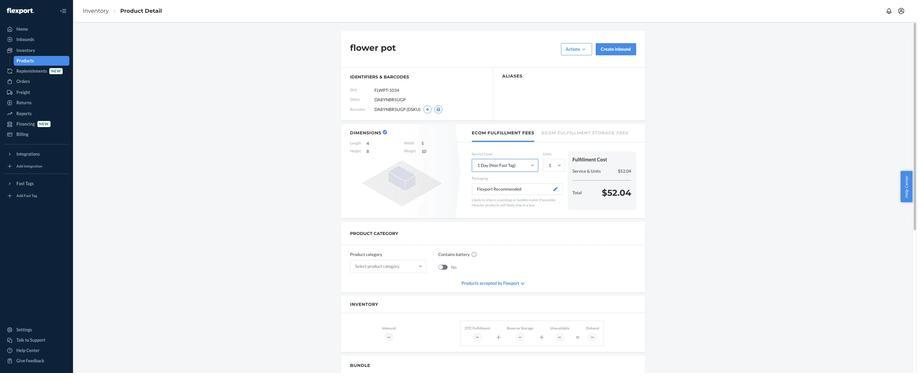 Task type: vqa. For each thing, say whether or not it's contained in the screenshot.
day
yes



Task type: locate. For each thing, give the bounding box(es) containing it.
0 horizontal spatial in
[[493, 198, 496, 202]]

0 vertical spatial ship
[[486, 198, 493, 202]]

1 vertical spatial fast
[[16, 181, 25, 186]]

product
[[120, 7, 143, 14], [350, 252, 365, 257]]

1 ― from the left
[[387, 335, 391, 340]]

product left the detail
[[120, 7, 143, 14]]

products up the replenishments at top
[[17, 58, 34, 63]]

8
[[367, 149, 369, 154]]

1 horizontal spatial help
[[904, 189, 910, 198]]

1 horizontal spatial storage
[[592, 130, 615, 136]]

0 horizontal spatial +
[[497, 333, 501, 342]]

2 ― from the left
[[476, 335, 480, 340]]

detail
[[145, 7, 162, 14]]

1 ecom from the left
[[472, 130, 486, 136]]

0 horizontal spatial products
[[17, 58, 34, 63]]

― down dtc fulfillment on the bottom of page
[[476, 335, 480, 340]]

likely to ship in a polybag or bubble mailer if possible. heavier products will likely ship in a box.
[[472, 198, 556, 208]]

4 ― from the left
[[558, 335, 562, 340]]

fast tags button
[[4, 179, 69, 189]]

1 vertical spatial storage
[[521, 326, 534, 331]]

create inbound
[[601, 47, 631, 52]]

― for onhand
[[591, 335, 595, 340]]

service left level
[[472, 152, 484, 156]]

1 vertical spatial $52.04
[[602, 188, 631, 198]]

reserve
[[507, 326, 520, 331]]

flexport
[[477, 187, 493, 192], [503, 281, 520, 286]]

0 vertical spatial inventory link
[[83, 7, 109, 14]]

freight
[[16, 90, 30, 95]]

― for inbound
[[387, 335, 391, 340]]

create
[[601, 47, 614, 52]]

1 horizontal spatial +
[[540, 333, 544, 342]]

0 vertical spatial to
[[482, 198, 485, 202]]

0 horizontal spatial new
[[39, 122, 49, 126]]

― for reserve storage
[[518, 335, 522, 340]]

& left barcodes
[[379, 74, 383, 80]]

in up products
[[493, 198, 496, 202]]

1 vertical spatial center
[[26, 348, 40, 353]]

0 vertical spatial flexport
[[477, 187, 493, 192]]

fast left tag) at right top
[[499, 163, 507, 168]]

add left 'integration' on the left top of page
[[16, 164, 23, 169]]

fulfillment
[[488, 130, 521, 136], [558, 130, 591, 136], [573, 157, 596, 163], [473, 326, 490, 331]]

accepted
[[480, 281, 497, 286]]

1 horizontal spatial 1
[[549, 163, 551, 168]]

inventory
[[83, 7, 109, 14], [16, 48, 35, 53], [350, 302, 378, 307]]

3 ― from the left
[[518, 335, 522, 340]]

1 vertical spatial service
[[573, 169, 586, 174]]

service
[[472, 152, 484, 156], [573, 169, 586, 174]]

(non
[[489, 163, 499, 168]]

category
[[366, 252, 382, 257], [383, 264, 400, 269]]

1 horizontal spatial service
[[573, 169, 586, 174]]

2 da8ynbr5ugp from the top
[[375, 107, 406, 112]]

1 1 from the left
[[478, 163, 480, 168]]

1 horizontal spatial fees
[[617, 130, 629, 136]]

add integration
[[16, 164, 42, 169]]

to for talk
[[25, 338, 29, 343]]

0 vertical spatial new
[[51, 69, 61, 73]]

2 add from the top
[[16, 194, 23, 198]]

talk to support button
[[4, 336, 69, 345]]

da8ynbr5ugp left (dsku)
[[375, 107, 406, 112]]

0 vertical spatial da8ynbr5ugp
[[375, 97, 406, 102]]

None text field
[[375, 84, 420, 96]]

1 vertical spatial da8ynbr5ugp
[[375, 107, 406, 112]]

1 vertical spatial add
[[16, 194, 23, 198]]

fast left tags
[[16, 181, 25, 186]]

5 ― from the left
[[591, 335, 595, 340]]

1 vertical spatial inventory link
[[4, 46, 69, 55]]

to
[[482, 198, 485, 202], [25, 338, 29, 343]]

0 horizontal spatial center
[[26, 348, 40, 353]]

new down reports link
[[39, 122, 49, 126]]

actions
[[566, 47, 580, 52]]

1 vertical spatial units
[[591, 169, 601, 174]]

2 horizontal spatial inventory
[[350, 302, 378, 307]]

1 horizontal spatial units
[[591, 169, 601, 174]]

1 horizontal spatial &
[[587, 169, 590, 174]]

center
[[904, 176, 910, 188], [26, 348, 40, 353]]

1 vertical spatial to
[[25, 338, 29, 343]]

1 horizontal spatial to
[[482, 198, 485, 202]]

1 add from the top
[[16, 164, 23, 169]]

product
[[350, 231, 373, 236]]

to right talk
[[25, 338, 29, 343]]

0 horizontal spatial &
[[379, 74, 383, 80]]

packaging
[[472, 176, 488, 181]]

1 horizontal spatial products
[[462, 281, 479, 286]]

a left box.
[[527, 203, 528, 208]]

― down inbound
[[387, 335, 391, 340]]

0 horizontal spatial fees
[[522, 130, 534, 136]]

0 vertical spatial in
[[493, 198, 496, 202]]

0 horizontal spatial inventory link
[[4, 46, 69, 55]]

0 vertical spatial products
[[17, 58, 34, 63]]

0 vertical spatial add
[[16, 164, 23, 169]]

1 horizontal spatial inventory link
[[83, 7, 109, 14]]

tab list
[[457, 124, 645, 142]]

0 horizontal spatial to
[[25, 338, 29, 343]]

1 vertical spatial help center
[[16, 348, 40, 353]]

replenishments
[[16, 68, 47, 74]]

da8ynbr5ugp (dsku)
[[375, 107, 421, 112]]

help center link
[[4, 346, 69, 356]]

0 vertical spatial product
[[120, 7, 143, 14]]

new
[[51, 69, 61, 73], [39, 122, 49, 126]]

inventory inside breadcrumbs navigation
[[83, 7, 109, 14]]

0 vertical spatial help
[[904, 189, 910, 198]]

service level
[[472, 152, 493, 156]]

fast
[[499, 163, 507, 168], [16, 181, 25, 186], [24, 194, 31, 198]]

1 vertical spatial a
[[527, 203, 528, 208]]

onhand
[[586, 326, 599, 331]]

1 + from the left
[[497, 333, 501, 342]]

2 1 from the left
[[549, 163, 551, 168]]

product detail link
[[120, 7, 162, 14]]

freight link
[[4, 88, 69, 97]]

inventory link
[[83, 7, 109, 14], [4, 46, 69, 55]]

ship down 'bubble'
[[516, 203, 522, 208]]

1 horizontal spatial ship
[[516, 203, 522, 208]]

1 horizontal spatial help center
[[904, 176, 910, 198]]

1 horizontal spatial category
[[383, 264, 400, 269]]

to right likely
[[482, 198, 485, 202]]

0 vertical spatial a
[[497, 198, 499, 202]]

1 horizontal spatial center
[[904, 176, 910, 188]]

$52.04
[[618, 169, 631, 174], [602, 188, 631, 198]]

2 vertical spatial fast
[[24, 194, 31, 198]]

da8ynbr5ugp
[[375, 97, 406, 102], [375, 107, 406, 112]]

open account menu image
[[898, 7, 905, 15]]

storage right reserve
[[521, 326, 534, 331]]

ecom for ecom fulfillment storage fees
[[542, 130, 556, 136]]

2 vertical spatial inventory
[[350, 302, 378, 307]]

to inside button
[[25, 338, 29, 343]]

1 horizontal spatial flexport
[[503, 281, 520, 286]]

help
[[904, 189, 910, 198], [16, 348, 25, 353]]

add
[[16, 164, 23, 169], [16, 194, 23, 198]]

integrations
[[16, 152, 40, 157]]

1 horizontal spatial in
[[523, 203, 526, 208]]

0 horizontal spatial service
[[472, 152, 484, 156]]

center inside help center 'button'
[[904, 176, 910, 188]]

flower
[[350, 43, 378, 53]]

product up the select
[[350, 252, 365, 257]]

units
[[543, 152, 552, 156], [591, 169, 601, 174]]

length
[[350, 141, 361, 145]]

category right product in the bottom of the page
[[383, 264, 400, 269]]

give feedback button
[[4, 356, 69, 366]]

flexport down packaging
[[477, 187, 493, 192]]

& for service
[[587, 169, 590, 174]]

0 vertical spatial units
[[543, 152, 552, 156]]

help center
[[904, 176, 910, 198], [16, 348, 40, 353]]

fulfillment for dtc fulfillment
[[473, 326, 490, 331]]

tags
[[25, 181, 34, 186]]

1 horizontal spatial new
[[51, 69, 61, 73]]

in down 'bubble'
[[523, 203, 526, 208]]

dtc fulfillment
[[465, 326, 490, 331]]

add down the 'fast tags'
[[16, 194, 23, 198]]

0 horizontal spatial flexport
[[477, 187, 493, 192]]

― down unavailable at the bottom right
[[558, 335, 562, 340]]

products accepted by flexport
[[462, 281, 520, 286]]

+
[[497, 333, 501, 342], [540, 333, 544, 342]]

― down 'onhand'
[[591, 335, 595, 340]]

close navigation image
[[60, 7, 67, 15]]

1 vertical spatial products
[[462, 281, 479, 286]]

sku
[[350, 88, 357, 92]]

da8ynbr5ugp for da8ynbr5ugp (dsku)
[[375, 107, 406, 112]]

1 horizontal spatial ecom
[[542, 130, 556, 136]]

barcodes
[[384, 74, 409, 80]]

flexport right by
[[503, 281, 520, 286]]

5
[[422, 141, 424, 146]]

storage up "cost"
[[592, 130, 615, 136]]

pen image
[[553, 187, 558, 192]]

by
[[498, 281, 502, 286]]

0 vertical spatial &
[[379, 74, 383, 80]]

new down products link
[[51, 69, 61, 73]]

service for service & units
[[573, 169, 586, 174]]

to inside likely to ship in a polybag or bubble mailer if possible. heavier products will likely ship in a box.
[[482, 198, 485, 202]]

0 horizontal spatial inventory
[[16, 48, 35, 53]]

a up products
[[497, 198, 499, 202]]

1 horizontal spatial inventory
[[83, 7, 109, 14]]

talk to support
[[16, 338, 45, 343]]

ecom fulfillment fees tab
[[472, 124, 534, 142]]

products left accepted
[[462, 281, 479, 286]]

create inbound button
[[596, 43, 636, 55]]

financing
[[16, 121, 35, 127]]

0 vertical spatial help center
[[904, 176, 910, 198]]

0 vertical spatial storage
[[592, 130, 615, 136]]

identifiers
[[350, 74, 378, 80]]

print image
[[436, 108, 441, 111]]

0 horizontal spatial ecom
[[472, 130, 486, 136]]

fast left tag at left
[[24, 194, 31, 198]]

1 for 1
[[549, 163, 551, 168]]

1 vertical spatial new
[[39, 122, 49, 126]]

ship
[[486, 198, 493, 202], [516, 203, 522, 208]]

1 vertical spatial ship
[[516, 203, 522, 208]]

category up product in the bottom of the page
[[366, 252, 382, 257]]

da8ynbr5ugp up 'da8ynbr5ugp (dsku)'
[[375, 97, 406, 102]]

0 horizontal spatial storage
[[521, 326, 534, 331]]

2 ecom from the left
[[542, 130, 556, 136]]

1 horizontal spatial product
[[350, 252, 365, 257]]

1 vertical spatial flexport
[[503, 281, 520, 286]]

― down the reserve storage
[[518, 335, 522, 340]]

2 fees from the left
[[617, 130, 629, 136]]

1 vertical spatial product
[[350, 252, 365, 257]]

0 horizontal spatial product
[[120, 7, 143, 14]]

in
[[493, 198, 496, 202], [523, 203, 526, 208]]

0 vertical spatial fast
[[499, 163, 507, 168]]

1 vertical spatial help
[[16, 348, 25, 353]]

0 vertical spatial $52.04
[[618, 169, 631, 174]]

pot
[[381, 43, 396, 53]]

new for financing
[[39, 122, 49, 126]]

ship up products
[[486, 198, 493, 202]]

1
[[478, 163, 480, 168], [549, 163, 551, 168]]

1 da8ynbr5ugp from the top
[[375, 97, 406, 102]]

integration
[[24, 164, 42, 169]]

1 vertical spatial &
[[587, 169, 590, 174]]

service down the fulfillment cost
[[573, 169, 586, 174]]

products for products accepted by flexport
[[462, 281, 479, 286]]

ecom for ecom fulfillment fees
[[472, 130, 486, 136]]

0 vertical spatial service
[[472, 152, 484, 156]]

0 vertical spatial inventory
[[83, 7, 109, 14]]

0 horizontal spatial 1
[[478, 163, 480, 168]]

1 day (non fast tag)
[[478, 163, 516, 168]]

reserve storage
[[507, 326, 534, 331]]

fees
[[522, 130, 534, 136], [617, 130, 629, 136]]

& down the fulfillment cost
[[587, 169, 590, 174]]

product inside breadcrumbs navigation
[[120, 7, 143, 14]]

0 vertical spatial center
[[904, 176, 910, 188]]

0 horizontal spatial category
[[366, 252, 382, 257]]



Task type: describe. For each thing, give the bounding box(es) containing it.
flower pot
[[350, 43, 396, 53]]

bundle
[[350, 363, 370, 368]]

products
[[485, 203, 500, 208]]

5 height
[[350, 141, 424, 153]]

4
[[367, 141, 369, 146]]

no
[[451, 265, 457, 270]]

products link
[[14, 56, 69, 66]]

help inside 'button'
[[904, 189, 910, 198]]

service & units
[[573, 169, 601, 174]]

inventory link inside breadcrumbs navigation
[[83, 7, 109, 14]]

fulfillment cost
[[573, 157, 607, 163]]

height
[[350, 149, 361, 153]]

breadcrumbs navigation
[[78, 2, 167, 20]]

home link
[[4, 24, 69, 34]]

tag
[[32, 194, 37, 198]]

add fast tag link
[[4, 191, 69, 201]]

settings link
[[4, 325, 69, 335]]

reports link
[[4, 109, 69, 119]]

product detail
[[120, 7, 162, 14]]

settings
[[16, 327, 32, 333]]

0 horizontal spatial units
[[543, 152, 552, 156]]

inbound
[[615, 47, 631, 52]]

returns
[[16, 100, 32, 105]]

fast inside dropdown button
[[16, 181, 25, 186]]

$52.04 for service & units
[[618, 169, 631, 174]]

1 horizontal spatial a
[[527, 203, 528, 208]]

give
[[16, 359, 25, 364]]

flexport recommended button
[[472, 184, 563, 195]]

flexport inside button
[[477, 187, 493, 192]]

tab list containing ecom fulfillment fees
[[457, 124, 645, 142]]

tag)
[[508, 163, 516, 168]]

battery
[[456, 252, 470, 257]]

1 fees from the left
[[522, 130, 534, 136]]

0 horizontal spatial a
[[497, 198, 499, 202]]

products for products
[[17, 58, 34, 63]]

level
[[484, 152, 493, 156]]

dimensions
[[350, 130, 381, 136]]

unavailable
[[550, 326, 570, 331]]

aliases
[[502, 73, 523, 79]]

da8ynbr5ugp for da8ynbr5ugp
[[375, 97, 406, 102]]

bubble
[[517, 198, 528, 202]]

contains
[[438, 252, 455, 257]]

likely
[[472, 198, 481, 202]]

chevron down image
[[521, 282, 525, 286]]

center inside help center link
[[26, 348, 40, 353]]

inbound
[[382, 326, 396, 331]]

heavier
[[472, 203, 485, 208]]

(dsku)
[[407, 107, 421, 112]]

product for product category
[[350, 252, 365, 257]]

fulfillment for ecom fulfillment storage fees
[[558, 130, 591, 136]]

0 horizontal spatial help center
[[16, 348, 40, 353]]

add fast tag
[[16, 194, 37, 198]]

1 for 1 day (non fast tag)
[[478, 163, 480, 168]]

returns link
[[4, 98, 69, 108]]

ecom fulfillment fees
[[472, 130, 534, 136]]

2 + from the left
[[540, 333, 544, 342]]

ecom fulfillment storage fees tab
[[542, 124, 629, 141]]

help center inside 'button'
[[904, 176, 910, 198]]

or
[[513, 198, 516, 202]]

dtc
[[465, 326, 472, 331]]

fulfillment for ecom fulfillment fees
[[488, 130, 521, 136]]

flexport logo image
[[7, 8, 34, 14]]

1 vertical spatial category
[[383, 264, 400, 269]]

feedback
[[26, 359, 44, 364]]

select product category
[[355, 264, 400, 269]]

orders link
[[4, 77, 69, 86]]

select
[[355, 264, 367, 269]]

inbounds
[[16, 37, 34, 42]]

support
[[30, 338, 45, 343]]

plus image
[[426, 108, 429, 111]]

talk
[[16, 338, 24, 343]]

possible.
[[542, 198, 556, 202]]

0 horizontal spatial help
[[16, 348, 25, 353]]

reports
[[16, 111, 32, 116]]

weight
[[404, 149, 416, 153]]

=
[[576, 333, 580, 342]]

orders
[[16, 79, 30, 84]]

― for dtc fulfillment
[[476, 335, 480, 340]]

open notifications image
[[886, 7, 893, 15]]

dsku
[[350, 98, 360, 102]]

1 vertical spatial inventory
[[16, 48, 35, 53]]

flexport recommended
[[477, 187, 522, 192]]

category
[[374, 231, 398, 236]]

10
[[422, 149, 426, 154]]

width
[[404, 141, 414, 145]]

new for replenishments
[[51, 69, 61, 73]]

actions button
[[561, 43, 592, 55]]

total
[[573, 190, 582, 195]]

barcodes
[[350, 107, 365, 112]]

ecom fulfillment storage fees
[[542, 130, 629, 136]]

give feedback
[[16, 359, 44, 364]]

product for product detail
[[120, 7, 143, 14]]

inbounds link
[[4, 35, 69, 44]]

0 vertical spatial category
[[366, 252, 382, 257]]

add for add fast tag
[[16, 194, 23, 198]]

likely
[[507, 203, 515, 208]]

― for unavailable
[[558, 335, 562, 340]]

identifiers & barcodes
[[350, 74, 409, 80]]

& for identifiers
[[379, 74, 383, 80]]

$52.04 for total
[[602, 188, 631, 198]]

pencil alt image
[[384, 131, 386, 134]]

0 horizontal spatial ship
[[486, 198, 493, 202]]

product
[[368, 264, 382, 269]]

contains battery
[[438, 252, 470, 257]]

product category
[[350, 252, 382, 257]]

to for likely
[[482, 198, 485, 202]]

storage inside tab
[[592, 130, 615, 136]]

1 vertical spatial in
[[523, 203, 526, 208]]

day
[[481, 163, 488, 168]]

if
[[540, 198, 542, 202]]

billing
[[16, 132, 28, 137]]

add for add integration
[[16, 164, 23, 169]]

service for service level
[[472, 152, 484, 156]]

box.
[[529, 203, 536, 208]]

billing link
[[4, 130, 69, 139]]



